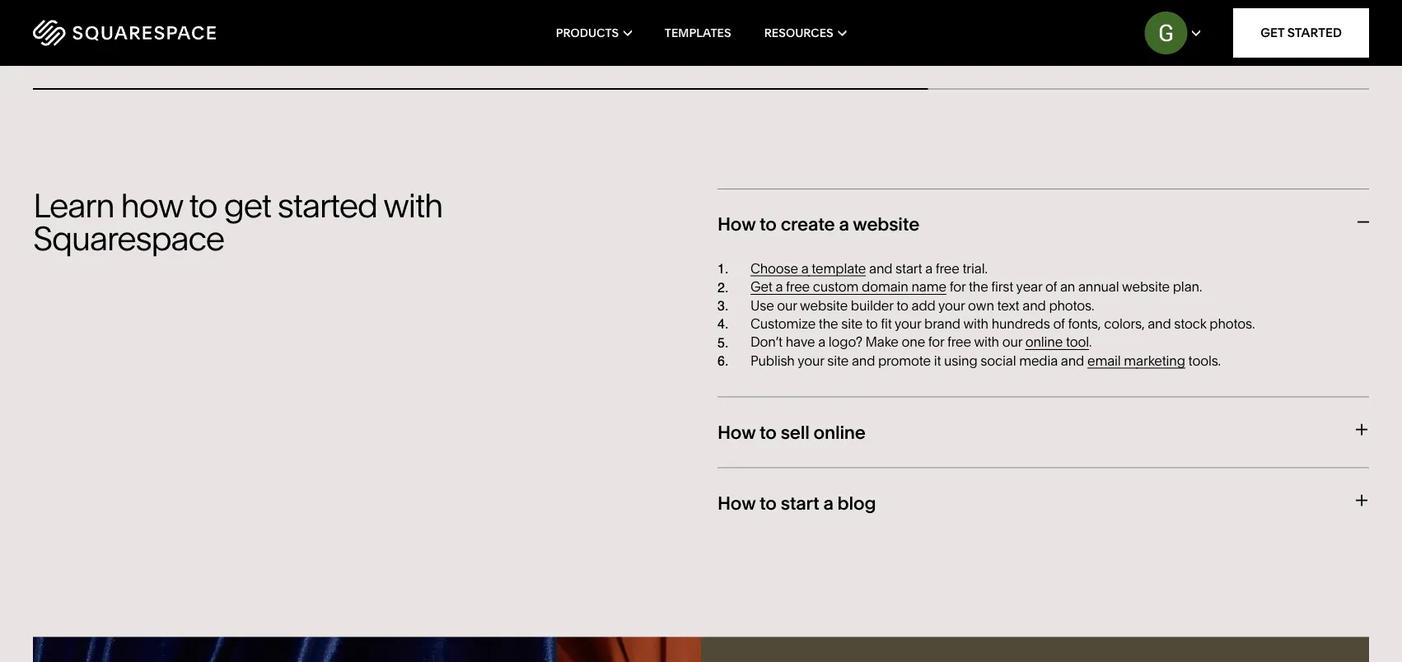 Task type: describe. For each thing, give the bounding box(es) containing it.
template
[[812, 261, 866, 277]]

it
[[934, 353, 941, 369]]

to left create
[[760, 213, 777, 236]]

online tool link
[[1025, 335, 1089, 351]]

a right choose in the right of the page
[[801, 261, 809, 277]]

get
[[224, 185, 271, 226]]

start inside choose a template and start a free trial. get a free custom domain name for the first year of an annual website plan. use our website builder to add your own text and photos. customize the site to fit your brand with hundreds of fonts, colors, and stock photos. don't have a logo? make one for free with our online tool . publish your site and promote it using social media and email marketing tools.
[[896, 261, 922, 277]]

learn how to get started with squarespace
[[33, 185, 442, 259]]

stock
[[1174, 316, 1207, 332]]

hundreds
[[992, 316, 1050, 332]]

tools.
[[1188, 353, 1221, 369]]

get inside choose a template and start a free trial. get a free custom domain name for the first year of an annual website plan. use our website builder to add your own text and photos. customize the site to fit your brand with hundreds of fonts, colors, and stock photos. don't have a logo? make one for free with our online tool . publish your site and promote it using social media and email marketing tools.
[[751, 279, 773, 295]]

templates link
[[665, 0, 731, 66]]

squarespace logo link
[[33, 20, 300, 46]]

0 vertical spatial your
[[938, 298, 965, 314]]

1 vertical spatial for
[[928, 335, 944, 351]]

started
[[1287, 25, 1342, 40]]

and down tool
[[1061, 353, 1084, 369]]

promote
[[878, 353, 931, 369]]

1 horizontal spatial your
[[895, 316, 921, 332]]

choose a template link
[[751, 261, 866, 277]]

1 vertical spatial free
[[786, 279, 810, 295]]

how to start a blog
[[718, 492, 876, 514]]

choose a template and start a free trial. get a free custom domain name for the first year of an annual website plan. use our website builder to add your own text and photos. customize the site to fit your brand with hundreds of fonts, colors, and stock photos. don't have a logo? make one for free with our online tool . publish your site and promote it using social media and email marketing tools.
[[751, 261, 1255, 369]]

get a free custom domain name link
[[751, 279, 947, 295]]

how to create a website
[[718, 213, 920, 236]]

logo?
[[829, 335, 862, 351]]

1 horizontal spatial get
[[1261, 25, 1285, 40]]

squarespace
[[33, 218, 224, 259]]

how to sell online
[[718, 421, 866, 444]]

own
[[968, 298, 994, 314]]

products button
[[556, 0, 632, 66]]

one
[[902, 335, 925, 351]]

to down how to sell online
[[760, 492, 777, 514]]

and down logo?
[[852, 353, 875, 369]]

how for how to create a website
[[718, 213, 755, 236]]

0 vertical spatial photos.
[[1049, 298, 1094, 314]]

0 vertical spatial the
[[969, 279, 988, 295]]

1 vertical spatial site
[[827, 353, 849, 369]]

media
[[1019, 353, 1058, 369]]

0 vertical spatial of
[[1045, 279, 1057, 295]]

orange stiletto shoes on orange and blue fabric, with an off-white portfolio website displaying dark text. image
[[33, 638, 701, 662]]

publish
[[751, 353, 795, 369]]

1 horizontal spatial our
[[1002, 335, 1022, 351]]

2 vertical spatial with
[[974, 335, 999, 351]]

a woman with brown hair using an old camera in front of a grey wall, wearing an olive shirt. image
[[1336, 0, 1402, 53]]

add
[[912, 298, 936, 314]]

brand
[[924, 316, 961, 332]]

learn
[[33, 185, 114, 226]]

.
[[1089, 335, 1092, 351]]

to inside learn how to get started with squarespace
[[189, 185, 217, 226]]

1 vertical spatial of
[[1053, 316, 1065, 332]]

templates
[[665, 26, 731, 40]]

tool
[[1066, 335, 1089, 351]]

don't
[[751, 335, 783, 351]]

products
[[556, 26, 619, 40]]

marketing
[[1124, 353, 1185, 369]]

1 vertical spatial photos.
[[1210, 316, 1255, 332]]

0 vertical spatial our
[[777, 298, 797, 314]]

0 horizontal spatial website
[[800, 298, 848, 314]]

0 horizontal spatial the
[[819, 316, 838, 332]]

annual
[[1078, 279, 1119, 295]]

online inside choose a template and start a free trial. get a free custom domain name for the first year of an annual website plan. use our website builder to add your own text and photos. customize the site to fit your brand with hundreds of fonts, colors, and stock photos. don't have a logo? make one for free with our online tool . publish your site and promote it using social media and email marketing tools.
[[1025, 335, 1063, 351]]

to left add
[[897, 298, 909, 314]]

0 vertical spatial for
[[950, 279, 966, 295]]

2 vertical spatial free
[[947, 335, 971, 351]]

first
[[991, 279, 1013, 295]]

start inside how to start a blog dropdown button
[[781, 492, 819, 514]]

using
[[944, 353, 977, 369]]

to left fit
[[866, 316, 878, 332]]

fonts,
[[1068, 316, 1101, 332]]

social
[[981, 353, 1016, 369]]



Task type: locate. For each thing, give the bounding box(es) containing it.
website left plan.
[[1122, 279, 1170, 295]]

start up name
[[896, 261, 922, 277]]

your
[[938, 298, 965, 314], [895, 316, 921, 332], [798, 353, 824, 369]]

online inside dropdown button
[[814, 421, 866, 444]]

0 horizontal spatial get
[[751, 279, 773, 295]]

photos. right stock
[[1210, 316, 1255, 332]]

photos.
[[1049, 298, 1094, 314], [1210, 316, 1255, 332]]

your down have
[[798, 353, 824, 369]]

an
[[1060, 279, 1075, 295]]

the
[[969, 279, 988, 295], [819, 316, 838, 332]]

1 vertical spatial how
[[718, 421, 755, 444]]

1 horizontal spatial online
[[1025, 335, 1063, 351]]

how to sell online button
[[718, 397, 1369, 468]]

plan.
[[1173, 279, 1202, 295]]

1 vertical spatial your
[[895, 316, 921, 332]]

0 vertical spatial how
[[718, 213, 755, 236]]

2 vertical spatial your
[[798, 353, 824, 369]]

site down logo?
[[827, 353, 849, 369]]

colors,
[[1104, 316, 1145, 332]]

website up the domain
[[853, 213, 920, 236]]

for down trial.
[[950, 279, 966, 295]]

of
[[1045, 279, 1057, 295], [1053, 316, 1065, 332]]

1 horizontal spatial start
[[896, 261, 922, 277]]

2 vertical spatial website
[[800, 298, 848, 314]]

of up online tool link
[[1053, 316, 1065, 332]]

0 vertical spatial start
[[896, 261, 922, 277]]

the up logo?
[[819, 316, 838, 332]]

get left started
[[1261, 25, 1285, 40]]

have
[[786, 335, 815, 351]]

1 horizontal spatial website
[[853, 213, 920, 236]]

resources
[[764, 26, 833, 40]]

your up the brand
[[938, 298, 965, 314]]

customize
[[751, 316, 816, 332]]

website inside dropdown button
[[853, 213, 920, 236]]

fit
[[881, 316, 892, 332]]

make
[[865, 335, 899, 351]]

a shirtless person doing yoga with closed eyes, bathed in pinkish light against a blue background. image
[[685, 0, 1336, 53]]

1 vertical spatial website
[[1122, 279, 1170, 295]]

and
[[869, 261, 892, 277], [1023, 298, 1046, 314], [1148, 316, 1171, 332], [852, 353, 875, 369], [1061, 353, 1084, 369]]

site
[[841, 316, 863, 332], [827, 353, 849, 369]]

sell
[[781, 421, 810, 444]]

for up 'it'
[[928, 335, 944, 351]]

our down hundreds at the right of the page
[[1002, 335, 1022, 351]]

0 horizontal spatial online
[[814, 421, 866, 444]]

photos. down an
[[1049, 298, 1094, 314]]

our
[[777, 298, 797, 314], [1002, 335, 1022, 351]]

how inside how to sell online dropdown button
[[718, 421, 755, 444]]

get started
[[1261, 25, 1342, 40]]

how
[[718, 213, 755, 236], [718, 421, 755, 444], [718, 492, 755, 514]]

how for how to start a blog
[[718, 492, 755, 514]]

how to start a blog button
[[718, 468, 1369, 539]]

text
[[997, 298, 1020, 314]]

1 vertical spatial with
[[963, 316, 989, 332]]

to
[[189, 185, 217, 226], [760, 213, 777, 236], [897, 298, 909, 314], [866, 316, 878, 332], [760, 421, 777, 444], [760, 492, 777, 514]]

a right have
[[818, 335, 826, 351]]

a down choose in the right of the page
[[776, 279, 783, 295]]

0 vertical spatial online
[[1025, 335, 1063, 351]]

how
[[121, 185, 182, 226]]

use
[[751, 298, 774, 314]]

get
[[1261, 25, 1285, 40], [751, 279, 773, 295]]

a
[[839, 213, 849, 236], [801, 261, 809, 277], [925, 261, 933, 277], [776, 279, 783, 295], [818, 335, 826, 351], [823, 492, 833, 514]]

with inside learn how to get started with squarespace
[[383, 185, 442, 226]]

1 horizontal spatial photos.
[[1210, 316, 1255, 332]]

a right create
[[839, 213, 849, 236]]

a woman with dark hair and unique jewelry in front of an orange background. image
[[33, 0, 685, 53]]

squarespace logo image
[[33, 20, 216, 46]]

blog
[[838, 492, 876, 514]]

2 how from the top
[[718, 421, 755, 444]]

online
[[1025, 335, 1063, 351], [814, 421, 866, 444]]

2 horizontal spatial website
[[1122, 279, 1170, 295]]

to left sell
[[760, 421, 777, 444]]

0 vertical spatial website
[[853, 213, 920, 236]]

1 how from the top
[[718, 213, 755, 236]]

1 vertical spatial start
[[781, 492, 819, 514]]

and left stock
[[1148, 316, 1171, 332]]

get started link
[[1233, 8, 1369, 58]]

your up "one"
[[895, 316, 921, 332]]

0 horizontal spatial photos.
[[1049, 298, 1094, 314]]

name
[[912, 279, 947, 295]]

free
[[936, 261, 960, 277], [786, 279, 810, 295], [947, 335, 971, 351]]

2 horizontal spatial your
[[938, 298, 965, 314]]

email marketing link
[[1087, 353, 1185, 369]]

0 vertical spatial free
[[936, 261, 960, 277]]

domain
[[862, 279, 908, 295]]

a left blog
[[823, 492, 833, 514]]

how for how to sell online
[[718, 421, 755, 444]]

website down custom
[[800, 298, 848, 314]]

online up media
[[1025, 335, 1063, 351]]

1 vertical spatial the
[[819, 316, 838, 332]]

resources button
[[764, 0, 846, 66]]

0 horizontal spatial your
[[798, 353, 824, 369]]

our up customize on the right of the page
[[777, 298, 797, 314]]

0 vertical spatial get
[[1261, 25, 1285, 40]]

website
[[853, 213, 920, 236], [1122, 279, 1170, 295], [800, 298, 848, 314]]

choose
[[751, 261, 798, 277]]

1 vertical spatial online
[[814, 421, 866, 444]]

3 how from the top
[[718, 492, 755, 514]]

start left blog
[[781, 492, 819, 514]]

0 horizontal spatial start
[[781, 492, 819, 514]]

started
[[277, 185, 377, 226]]

the up own
[[969, 279, 988, 295]]

1 horizontal spatial for
[[950, 279, 966, 295]]

year
[[1016, 279, 1042, 295]]

online right sell
[[814, 421, 866, 444]]

how to create a website button
[[718, 189, 1369, 260]]

free down the choose a template link
[[786, 279, 810, 295]]

builder
[[851, 298, 893, 314]]

trial.
[[963, 261, 988, 277]]

a up name
[[925, 261, 933, 277]]

0 vertical spatial with
[[383, 185, 442, 226]]

create
[[781, 213, 835, 236]]

0 horizontal spatial for
[[928, 335, 944, 351]]

free up name
[[936, 261, 960, 277]]

email
[[1087, 353, 1121, 369]]

how inside how to create a website dropdown button
[[718, 213, 755, 236]]

site up logo?
[[841, 316, 863, 332]]

how inside how to start a blog dropdown button
[[718, 492, 755, 514]]

with
[[383, 185, 442, 226], [963, 316, 989, 332], [974, 335, 999, 351]]

custom
[[813, 279, 859, 295]]

to left get
[[189, 185, 217, 226]]

start
[[896, 261, 922, 277], [781, 492, 819, 514]]

1 vertical spatial our
[[1002, 335, 1022, 351]]

0 horizontal spatial our
[[777, 298, 797, 314]]

1 vertical spatial get
[[751, 279, 773, 295]]

and up the domain
[[869, 261, 892, 277]]

of left an
[[1045, 279, 1057, 295]]

for
[[950, 279, 966, 295], [928, 335, 944, 351]]

0 vertical spatial site
[[841, 316, 863, 332]]

get up use
[[751, 279, 773, 295]]

1 horizontal spatial the
[[969, 279, 988, 295]]

2 vertical spatial how
[[718, 492, 755, 514]]

and down year in the top right of the page
[[1023, 298, 1046, 314]]

free up using on the bottom right of page
[[947, 335, 971, 351]]



Task type: vqa. For each thing, say whether or not it's contained in the screenshot.
us
no



